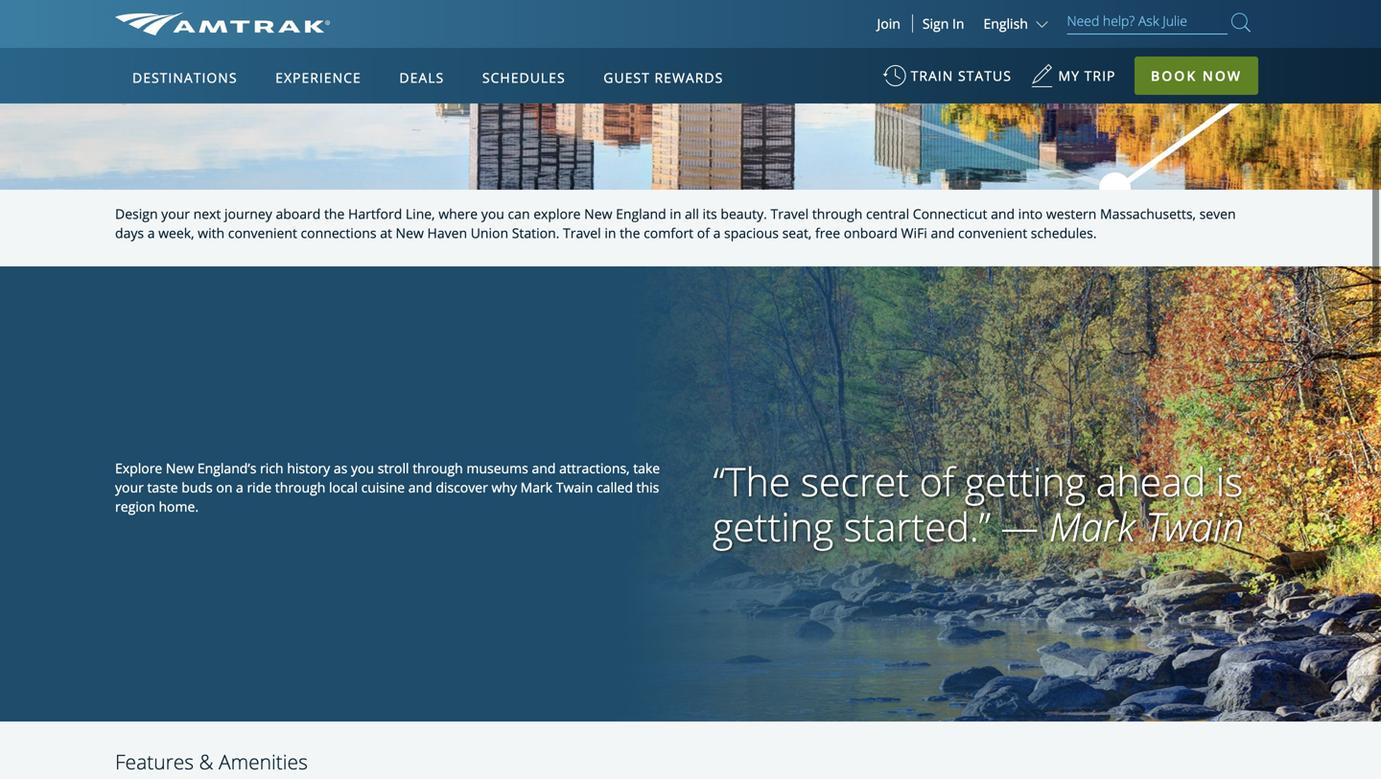 Task type: locate. For each thing, give the bounding box(es) containing it.
into
[[1018, 205, 1043, 223]]

2 horizontal spatial new
[[584, 205, 612, 223]]

twain inside explore new england's rich history as you stroll through museums and attractions, take your taste buds on a ride through local cuisine and discover why mark twain called this region home.
[[556, 478, 593, 497]]

experience
[[275, 69, 361, 87]]

the down england
[[620, 224, 640, 242]]

trip
[[1084, 67, 1116, 85]]

application
[[186, 160, 647, 429]]

attractions,
[[559, 459, 630, 478]]

twain
[[556, 478, 593, 497], [1146, 500, 1244, 553]]

its
[[703, 205, 717, 223]]

1 vertical spatial in
[[605, 224, 616, 242]]

2 convenient from the left
[[958, 224, 1027, 242]]

travel
[[771, 205, 809, 223], [563, 224, 601, 242]]

search icon image
[[1231, 9, 1251, 35]]

a
[[147, 224, 155, 242], [713, 224, 721, 242], [236, 478, 243, 497]]

0 horizontal spatial of
[[697, 224, 710, 242]]

0 vertical spatial travel
[[771, 205, 809, 223]]

can
[[508, 205, 530, 223]]

1 horizontal spatial your
[[161, 205, 190, 223]]

the up connections
[[324, 205, 345, 223]]

0 horizontal spatial convenient
[[228, 224, 297, 242]]

where
[[439, 205, 478, 223]]

1 horizontal spatial travel
[[771, 205, 809, 223]]

book
[[1151, 67, 1197, 85]]

cuisine
[[361, 478, 405, 497]]

with
[[198, 224, 225, 242]]

2 vertical spatial through
[[275, 478, 325, 497]]

the
[[324, 205, 345, 223], [620, 224, 640, 242]]

features & amenities
[[115, 749, 308, 776]]

as
[[334, 459, 347, 478]]

1 horizontal spatial mark
[[1049, 500, 1135, 553]]

banner
[[0, 0, 1381, 443]]

your up region
[[115, 478, 144, 497]]

you up "union"
[[481, 205, 504, 223]]

connections
[[301, 224, 376, 242]]

called
[[596, 478, 633, 497]]

0 horizontal spatial the
[[324, 205, 345, 223]]

home.
[[159, 498, 199, 516]]

"the
[[713, 454, 790, 508]]

0 vertical spatial of
[[697, 224, 710, 242]]

train status link
[[883, 58, 1012, 105]]

new
[[584, 205, 612, 223], [396, 224, 424, 242], [166, 459, 194, 478]]

through up free
[[812, 205, 863, 223]]

in
[[670, 205, 681, 223], [605, 224, 616, 242]]

convenient down into
[[958, 224, 1027, 242]]

design
[[115, 205, 158, 223]]

convenient down journey
[[228, 224, 297, 242]]

you right as
[[351, 459, 374, 478]]

through
[[812, 205, 863, 223], [413, 459, 463, 478], [275, 478, 325, 497]]

"the secret of getting ahead is getting started."
[[713, 454, 1243, 553]]

0 horizontal spatial through
[[275, 478, 325, 497]]

travel up seat,
[[771, 205, 809, 223]]

1 horizontal spatial in
[[670, 205, 681, 223]]

of right secret
[[920, 454, 954, 508]]

schedules.
[[1031, 224, 1097, 242]]

book now
[[1151, 67, 1242, 85]]

mark right —
[[1049, 500, 1135, 553]]

1 vertical spatial travel
[[563, 224, 601, 242]]

0 vertical spatial you
[[481, 205, 504, 223]]

region
[[115, 498, 155, 516]]

1 horizontal spatial through
[[413, 459, 463, 478]]

of inside "the secret of getting ahead is getting started."
[[920, 454, 954, 508]]

2 vertical spatial new
[[166, 459, 194, 478]]

of down its
[[697, 224, 710, 242]]

1 horizontal spatial a
[[236, 478, 243, 497]]

guest rewards button
[[596, 51, 731, 105]]

connecticut
[[913, 205, 987, 223]]

0 vertical spatial the
[[324, 205, 345, 223]]

sign
[[922, 14, 949, 33]]

explore
[[533, 205, 581, 223]]

next
[[193, 205, 221, 223]]

0 vertical spatial through
[[812, 205, 863, 223]]

wifi
[[901, 224, 927, 242]]

1 vertical spatial of
[[920, 454, 954, 508]]

getting
[[965, 454, 1086, 508], [713, 500, 834, 553]]

1 vertical spatial you
[[351, 459, 374, 478]]

book now button
[[1135, 57, 1258, 95]]

Please enter your search item search field
[[1067, 10, 1228, 35]]

convenient
[[228, 224, 297, 242], [958, 224, 1027, 242]]

stroll
[[378, 459, 409, 478]]

western
[[1046, 205, 1097, 223]]

through for cuisine
[[275, 478, 325, 497]]

deals button
[[392, 51, 452, 105]]

a right on
[[236, 478, 243, 497]]

0 horizontal spatial in
[[605, 224, 616, 242]]

seat,
[[782, 224, 812, 242]]

0 horizontal spatial you
[[351, 459, 374, 478]]

1 vertical spatial new
[[396, 224, 424, 242]]

and left into
[[991, 205, 1015, 223]]

mark right why
[[520, 478, 553, 497]]

through inside design your next journey aboard the hartford line, where you can explore new england in all its beauty. travel through central connecticut and into western massachusetts, seven days a week, with convenient connections at new haven union station. travel in the comfort of a spacious seat, free onboard wifi and convenient schedules.
[[812, 205, 863, 223]]

0 vertical spatial new
[[584, 205, 612, 223]]

0 horizontal spatial mark
[[520, 478, 553, 497]]

your
[[161, 205, 190, 223], [115, 478, 144, 497]]

travel down explore
[[563, 224, 601, 242]]

a down its
[[713, 224, 721, 242]]

through up discover
[[413, 459, 463, 478]]

1 horizontal spatial the
[[620, 224, 640, 242]]

line,
[[406, 205, 435, 223]]

now
[[1203, 67, 1242, 85]]

0 horizontal spatial your
[[115, 478, 144, 497]]

beauty.
[[721, 205, 767, 223]]

0 vertical spatial your
[[161, 205, 190, 223]]

free
[[815, 224, 840, 242]]

0 horizontal spatial new
[[166, 459, 194, 478]]

and right museums
[[532, 459, 556, 478]]

1 horizontal spatial convenient
[[958, 224, 1027, 242]]

new up buds
[[166, 459, 194, 478]]

—                                      mark twain
[[1001, 500, 1244, 553]]

2 horizontal spatial through
[[812, 205, 863, 223]]

in left all
[[670, 205, 681, 223]]

new down line,
[[396, 224, 424, 242]]

through down history
[[275, 478, 325, 497]]

1 horizontal spatial you
[[481, 205, 504, 223]]

your up week,
[[161, 205, 190, 223]]

of
[[697, 224, 710, 242], [920, 454, 954, 508]]

1 vertical spatial your
[[115, 478, 144, 497]]

1 horizontal spatial twain
[[1146, 500, 1244, 553]]

experience button
[[268, 51, 369, 105]]

0 vertical spatial mark
[[520, 478, 553, 497]]

new right explore
[[584, 205, 612, 223]]

your inside explore new england's rich history as you stroll through museums and attractions, take your taste buds on a ride through local cuisine and discover why mark twain called this region home.
[[115, 478, 144, 497]]

through for connecticut
[[812, 205, 863, 223]]

and down connecticut on the right top
[[931, 224, 955, 242]]

buds
[[182, 478, 213, 497]]

1 vertical spatial through
[[413, 459, 463, 478]]

a right days
[[147, 224, 155, 242]]

1 vertical spatial twain
[[1146, 500, 1244, 553]]

mark
[[520, 478, 553, 497], [1049, 500, 1135, 553]]

in down england
[[605, 224, 616, 242]]

0 horizontal spatial twain
[[556, 478, 593, 497]]

comfort
[[644, 224, 694, 242]]

this
[[636, 478, 659, 497]]

0 vertical spatial twain
[[556, 478, 593, 497]]

1 horizontal spatial of
[[920, 454, 954, 508]]



Task type: vqa. For each thing, say whether or not it's contained in the screenshot.
hot
no



Task type: describe. For each thing, give the bounding box(es) containing it.
1 vertical spatial mark
[[1049, 500, 1135, 553]]

0 horizontal spatial getting
[[713, 500, 834, 553]]

&
[[199, 749, 213, 776]]

hartford
[[348, 205, 402, 223]]

explore
[[115, 459, 162, 478]]

england
[[616, 205, 666, 223]]

sign in
[[922, 14, 964, 33]]

started."
[[844, 500, 991, 553]]

days
[[115, 224, 144, 242]]

spacious
[[724, 224, 779, 242]]

join button
[[866, 14, 913, 33]]

of inside design your next journey aboard the hartford line, where you can explore new england in all its beauty. travel through central connecticut and into western massachusetts, seven days a week, with convenient connections at new haven union station. travel in the comfort of a spacious seat, free onboard wifi and convenient schedules.
[[697, 224, 710, 242]]

explore new england's rich history as you stroll through museums and attractions, take your taste buds on a ride through local cuisine and discover why mark twain called this region home.
[[115, 459, 660, 516]]

deals
[[399, 69, 444, 87]]

0 horizontal spatial a
[[147, 224, 155, 242]]

destinations button
[[125, 51, 245, 105]]

0 vertical spatial in
[[670, 205, 681, 223]]

haven
[[427, 224, 467, 242]]

on
[[216, 478, 232, 497]]

destinations
[[132, 69, 237, 87]]

new inside explore new england's rich history as you stroll through museums and attractions, take your taste buds on a ride through local cuisine and discover why mark twain called this region home.
[[166, 459, 194, 478]]

—
[[1001, 500, 1039, 553]]

central
[[866, 205, 909, 223]]

status
[[958, 67, 1012, 85]]

1 horizontal spatial new
[[396, 224, 424, 242]]

schedules link
[[475, 48, 573, 104]]

a inside explore new england's rich history as you stroll through museums and attractions, take your taste buds on a ride through local cuisine and discover why mark twain called this region home.
[[236, 478, 243, 497]]

in
[[952, 14, 964, 33]]

schedules
[[482, 69, 565, 87]]

secret
[[801, 454, 909, 508]]

onboard
[[844, 224, 898, 242]]

rewards
[[655, 69, 723, 87]]

is
[[1216, 454, 1243, 508]]

amtrak image
[[115, 12, 330, 35]]

journey
[[224, 205, 272, 223]]

1 horizontal spatial getting
[[965, 454, 1086, 508]]

local
[[329, 478, 358, 497]]

taste
[[147, 478, 178, 497]]

my
[[1058, 67, 1080, 85]]

banner containing join
[[0, 0, 1381, 443]]

ride
[[247, 478, 272, 497]]

ahead
[[1096, 454, 1206, 508]]

you inside explore new england's rich history as you stroll through museums and attractions, take your taste buds on a ride through local cuisine and discover why mark twain called this region home.
[[351, 459, 374, 478]]

seven
[[1199, 205, 1236, 223]]

0 horizontal spatial travel
[[563, 224, 601, 242]]

aboard
[[276, 205, 321, 223]]

rich
[[260, 459, 284, 478]]

massachusetts,
[[1100, 205, 1196, 223]]

amenities
[[219, 749, 308, 776]]

at
[[380, 224, 392, 242]]

join
[[877, 14, 900, 33]]

discover
[[436, 478, 488, 497]]

regions map image
[[186, 160, 647, 429]]

history
[[287, 459, 330, 478]]

1 convenient from the left
[[228, 224, 297, 242]]

my trip
[[1058, 67, 1116, 85]]

your inside design your next journey aboard the hartford line, where you can explore new england in all its beauty. travel through central connecticut and into western massachusetts, seven days a week, with convenient connections at new haven union station. travel in the comfort of a spacious seat, free onboard wifi and convenient schedules.
[[161, 205, 190, 223]]

all
[[685, 205, 699, 223]]

english
[[983, 14, 1028, 33]]

features
[[115, 749, 194, 776]]

design your next journey aboard the hartford line, where you can explore new england in all its beauty. travel through central connecticut and into western massachusetts, seven days a week, with convenient connections at new haven union station. travel in the comfort of a spacious seat, free onboard wifi and convenient schedules.
[[115, 205, 1236, 242]]

england's
[[197, 459, 257, 478]]

museums
[[466, 459, 528, 478]]

my trip button
[[1031, 58, 1116, 105]]

train status
[[911, 67, 1012, 85]]

week,
[[158, 224, 194, 242]]

why
[[491, 478, 517, 497]]

2 horizontal spatial a
[[713, 224, 721, 242]]

1 vertical spatial the
[[620, 224, 640, 242]]

sign in button
[[922, 14, 964, 33]]

you inside design your next journey aboard the hartford line, where you can explore new england in all its beauty. travel through central connecticut and into western massachusetts, seven days a week, with convenient connections at new haven union station. travel in the comfort of a spacious seat, free onboard wifi and convenient schedules.
[[481, 205, 504, 223]]

guest
[[604, 69, 650, 87]]

station.
[[512, 224, 560, 242]]

train
[[911, 67, 954, 85]]

english button
[[983, 14, 1053, 33]]

and down stroll
[[408, 478, 432, 497]]

take
[[633, 459, 660, 478]]

guest rewards
[[604, 69, 723, 87]]

mark inside explore new england's rich history as you stroll through museums and attractions, take your taste buds on a ride through local cuisine and discover why mark twain called this region home.
[[520, 478, 553, 497]]



